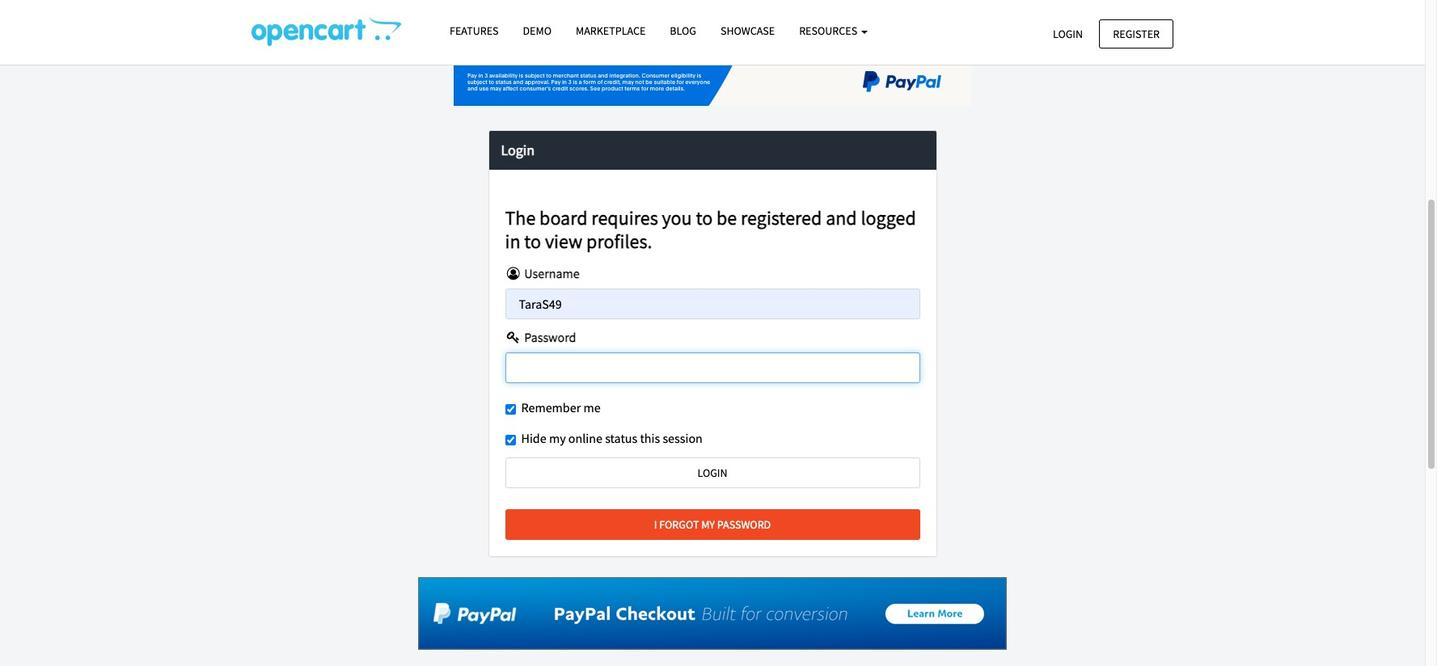 Task type: vqa. For each thing, say whether or not it's contained in the screenshot.
showcase link
yes



Task type: describe. For each thing, give the bounding box(es) containing it.
forgot
[[660, 518, 699, 532]]

login inside 'link'
[[1053, 26, 1083, 41]]

features
[[450, 23, 499, 38]]

resources
[[799, 23, 860, 38]]

resources link
[[787, 17, 880, 45]]

demo
[[523, 23, 552, 38]]

remember
[[521, 399, 581, 416]]

showcase link
[[709, 17, 787, 45]]

in
[[505, 229, 521, 254]]

the
[[505, 206, 536, 231]]

password
[[718, 518, 771, 532]]

0 horizontal spatial my
[[549, 431, 566, 447]]

logged
[[861, 206, 916, 231]]

Password password field
[[505, 352, 920, 383]]

1 vertical spatial paypal payment gateway image
[[418, 578, 1007, 651]]

features link
[[438, 17, 511, 45]]

register link
[[1100, 19, 1174, 48]]

0 horizontal spatial to
[[525, 229, 541, 254]]

i forgot my password link
[[505, 510, 920, 541]]

register
[[1114, 26, 1160, 41]]

login link
[[1040, 19, 1097, 48]]

be
[[717, 206, 737, 231]]

me
[[584, 399, 601, 416]]

marketplace link
[[564, 17, 658, 45]]

0 vertical spatial paypal payment gateway image
[[454, 0, 972, 106]]

Username text field
[[505, 289, 920, 320]]

session
[[663, 431, 703, 447]]

marketplace
[[576, 23, 646, 38]]

showcase
[[721, 23, 775, 38]]

online
[[569, 431, 603, 447]]

blog link
[[658, 17, 709, 45]]

the board requires you to be registered and logged in to view profiles.
[[505, 206, 916, 254]]



Task type: locate. For each thing, give the bounding box(es) containing it.
board
[[540, 206, 588, 231]]

requires
[[592, 206, 658, 231]]

remember me
[[521, 399, 601, 416]]

login up "the"
[[501, 140, 535, 159]]

None submit
[[505, 458, 920, 489]]

and
[[826, 206, 857, 231]]

you
[[662, 206, 692, 231]]

status
[[605, 431, 638, 447]]

i forgot my password
[[654, 518, 771, 532]]

1 vertical spatial my
[[702, 518, 715, 532]]

my right the hide
[[549, 431, 566, 447]]

this
[[640, 431, 660, 447]]

my right forgot
[[702, 518, 715, 532]]

1 horizontal spatial login
[[1053, 26, 1083, 41]]

profiles.
[[587, 229, 652, 254]]

demo link
[[511, 17, 564, 45]]

0 vertical spatial my
[[549, 431, 566, 447]]

view
[[545, 229, 583, 254]]

None checkbox
[[505, 404, 516, 415], [505, 435, 516, 446], [505, 404, 516, 415], [505, 435, 516, 446]]

1 vertical spatial login
[[501, 140, 535, 159]]

0 horizontal spatial login
[[501, 140, 535, 159]]

hide
[[521, 431, 547, 447]]

hide my online status this session
[[521, 431, 703, 447]]

1 horizontal spatial to
[[696, 206, 713, 231]]

0 vertical spatial login
[[1053, 26, 1083, 41]]

blog
[[670, 23, 697, 38]]

to left be
[[696, 206, 713, 231]]

1 horizontal spatial my
[[702, 518, 715, 532]]

paypal payment gateway image
[[454, 0, 972, 106], [418, 578, 1007, 651]]

login left register
[[1053, 26, 1083, 41]]

to
[[696, 206, 713, 231], [525, 229, 541, 254]]

i
[[654, 518, 657, 532]]

user circle o image
[[505, 267, 522, 280]]

to right 'in'
[[525, 229, 541, 254]]

username
[[522, 266, 580, 282]]

my
[[549, 431, 566, 447], [702, 518, 715, 532]]

key image
[[505, 331, 522, 344]]

password
[[522, 329, 576, 346]]

login
[[1053, 26, 1083, 41], [501, 140, 535, 159]]

my inside i forgot my password link
[[702, 518, 715, 532]]

registered
[[741, 206, 822, 231]]



